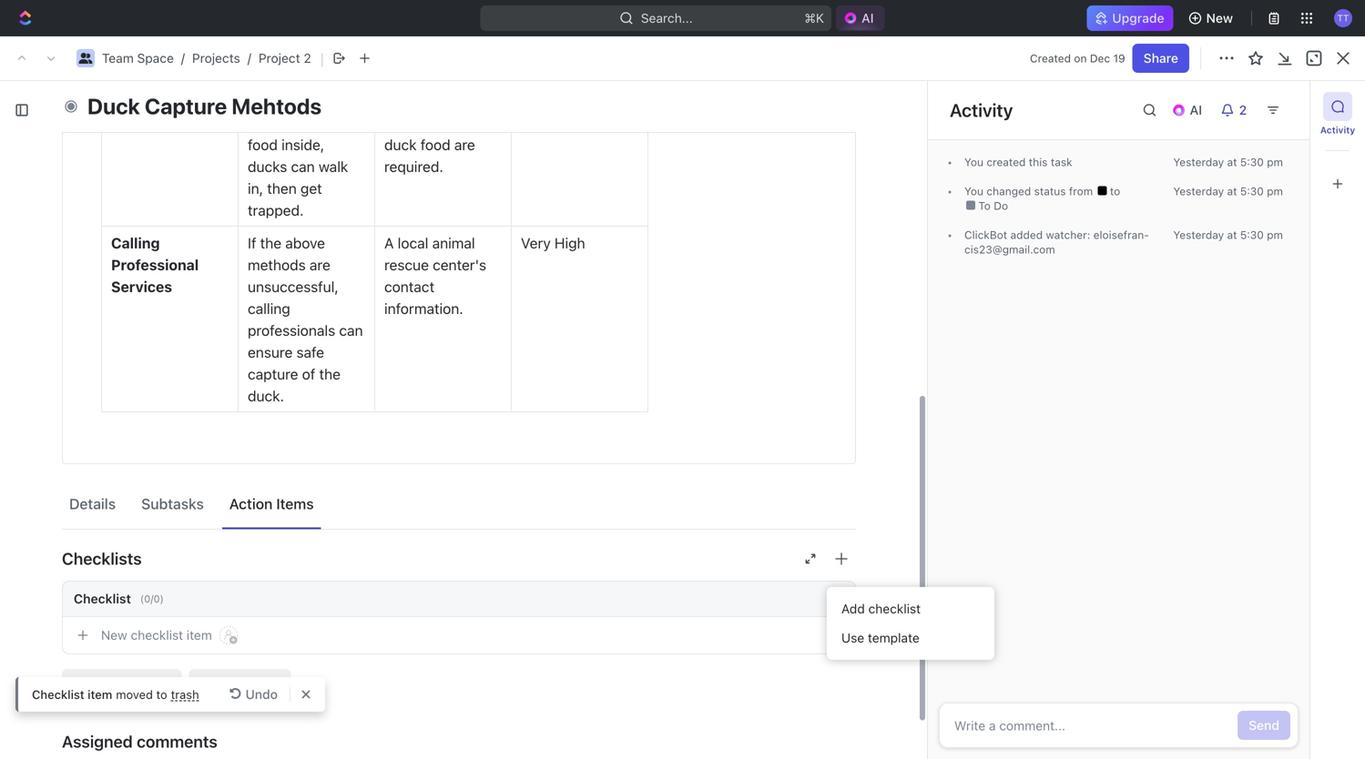 Task type: locate. For each thing, give the bounding box(es) containing it.
2 horizontal spatial add task
[[1234, 117, 1289, 132]]

2 a from the left
[[339, 92, 346, 110]]

yesterday at 5:30 pm down customize button
[[1174, 229, 1284, 241]]

trash link
[[171, 688, 199, 702]]

task 2 link
[[90, 343, 359, 370]]

0 horizontal spatial to
[[156, 688, 167, 702]]

2 horizontal spatial add task button
[[1223, 110, 1300, 139]]

0 vertical spatial you
[[965, 156, 984, 169]]

food inside bird-friendly trap cage and some duck food are required.
[[421, 136, 451, 153]]

2 team from the left
[[102, 51, 134, 66]]

task left 1
[[95, 317, 122, 332]]

food for and
[[421, 136, 451, 153]]

0 vertical spatial can
[[291, 158, 315, 175]]

3 / from the left
[[200, 51, 204, 66]]

2 5:30 from the top
[[1241, 185, 1264, 198]]

0 vertical spatial new
[[1207, 10, 1233, 26]]

2
[[276, 51, 284, 66], [304, 51, 311, 66], [131, 109, 146, 139], [162, 258, 169, 271], [126, 349, 134, 364]]

project
[[230, 51, 273, 66], [259, 51, 300, 66], [44, 109, 126, 139]]

2 vertical spatial pm
[[1267, 229, 1284, 241]]

details
[[69, 496, 116, 513]]

yesterday at 5:30 pm
[[1174, 156, 1284, 169], [1174, 185, 1284, 198], [1174, 229, 1284, 241]]

use template
[[842, 631, 920, 646], [200, 676, 280, 691]]

/ up trap at the top left of page
[[181, 51, 185, 66]]

0 vertical spatial add task
[[1234, 117, 1289, 132]]

capture
[[248, 366, 298, 383]]

trap up some
[[470, 92, 497, 110]]

2 horizontal spatial to
[[1110, 185, 1121, 198]]

1 you from the top
[[965, 156, 984, 169]]

yesterday up search tasks... text box
[[1174, 185, 1224, 198]]

can right professionals
[[339, 322, 363, 339]]

add task up the customize
[[1234, 117, 1289, 132]]

2 vertical spatial at
[[1228, 229, 1238, 241]]

duck
[[87, 93, 140, 119]]

space
[[69, 51, 106, 66], [137, 51, 174, 66]]

use template button for add checklist button to the top
[[834, 624, 987, 653]]

to down search
[[1110, 185, 1121, 198]]

space up the duck
[[69, 51, 106, 66]]

food
[[248, 136, 278, 153], [421, 136, 451, 153]]

1 yesterday from the top
[[1174, 156, 1224, 169]]

share
[[1144, 51, 1179, 66], [1146, 51, 1181, 66]]

1 vertical spatial pm
[[1267, 185, 1284, 198]]

at down customize button
[[1228, 229, 1238, 241]]

0 vertical spatial pm
[[1267, 156, 1284, 169]]

1 vertical spatial yesterday at 5:30 pm
[[1174, 185, 1284, 198]]

are inside bird-friendly trap cage and some duck food are required.
[[454, 136, 475, 153]]

1 5:30 from the top
[[1241, 156, 1264, 169]]

at up the customize
[[1228, 156, 1238, 169]]

task down task 2 at the left top of the page
[[122, 381, 149, 396]]

0 vertical spatial add checklist
[[842, 602, 921, 617]]

0 horizontal spatial add task
[[95, 381, 149, 396]]

food inside by setting up a trap cage with food inside, ducks can walk in, then get trapped.
[[248, 136, 278, 153]]

add task button up the customize
[[1223, 110, 1300, 139]]

0 vertical spatial trap
[[470, 92, 497, 110]]

yesterday down customize button
[[1174, 229, 1224, 241]]

activity
[[950, 99, 1013, 121], [1321, 125, 1356, 135]]

0 vertical spatial checklist
[[74, 592, 131, 607]]

template
[[868, 631, 920, 646], [227, 676, 280, 691]]

1 horizontal spatial the
[[319, 366, 341, 383]]

1 horizontal spatial add task button
[[197, 254, 274, 276]]

2 vertical spatial yesterday
[[1174, 229, 1224, 241]]

1 team from the left
[[34, 51, 65, 66]]

2 you from the top
[[965, 185, 984, 198]]

2 pm from the top
[[1267, 185, 1284, 198]]

a left trap at the top left of page
[[155, 92, 164, 110]]

1 space from the left
[[69, 51, 106, 66]]

are down some
[[454, 136, 475, 153]]

1 vertical spatial 5:30
[[1241, 185, 1264, 198]]

added watcher:
[[1008, 229, 1094, 241]]

1 vertical spatial activity
[[1321, 125, 1356, 135]]

space inside 'team space / projects / project 2 |'
[[137, 51, 174, 66]]

2 space from the left
[[137, 51, 174, 66]]

new down checklist (0/0)
[[101, 628, 127, 643]]

0 horizontal spatial item
[[88, 688, 112, 702]]

0 horizontal spatial add checklist
[[89, 676, 171, 691]]

the right if
[[260, 235, 282, 252]]

2 food from the left
[[421, 136, 451, 153]]

calendar link
[[189, 164, 247, 189]]

/ right user group image
[[114, 51, 117, 66]]

cage
[[278, 114, 311, 132], [384, 114, 417, 132]]

required.
[[384, 158, 443, 175]]

1 a from the left
[[155, 92, 164, 110]]

1 horizontal spatial to
[[979, 200, 991, 212]]

to left the do
[[979, 200, 991, 212]]

cage inside by setting up a trap cage with food inside, ducks can walk in, then get trapped.
[[278, 114, 311, 132]]

cage down setting
[[278, 114, 311, 132]]

can inside by setting up a trap cage with food inside, ducks can walk in, then get trapped.
[[291, 158, 315, 175]]

2 at from the top
[[1228, 185, 1238, 198]]

team right user group image
[[102, 51, 134, 66]]

0 vertical spatial add task button
[[1223, 110, 1300, 139]]

1 horizontal spatial can
[[339, 322, 363, 339]]

Search tasks... text field
[[1139, 207, 1321, 235]]

at for added watcher:
[[1228, 229, 1238, 241]]

0 vertical spatial at
[[1228, 156, 1238, 169]]

from
[[1069, 185, 1093, 198]]

professionals
[[248, 322, 335, 339]]

2 vertical spatial yesterday at 5:30 pm
[[1174, 229, 1284, 241]]

1 vertical spatial trap
[[248, 114, 274, 132]]

2 cage from the left
[[384, 114, 417, 132]]

0 horizontal spatial activity
[[950, 99, 1013, 121]]

at down the customize
[[1228, 185, 1238, 198]]

1 / from the left
[[114, 51, 117, 66]]

team inside 'team space / projects / project 2 |'
[[102, 51, 134, 66]]

cage up duck on the top
[[384, 114, 417, 132]]

2 vertical spatial checklist
[[117, 676, 171, 691]]

/
[[114, 51, 117, 66], [181, 51, 185, 66], [200, 51, 204, 66], [248, 51, 251, 66]]

add task for the bottom add task button
[[95, 381, 149, 396]]

1 vertical spatial you
[[965, 185, 984, 198]]

0 horizontal spatial the
[[260, 235, 282, 252]]

you for you created this task
[[965, 156, 984, 169]]

you for you
[[965, 185, 984, 198]]

bird-
[[384, 92, 417, 110]]

add task down if
[[219, 258, 267, 271]]

subtasks button
[[134, 487, 211, 521]]

are down above
[[310, 256, 331, 274]]

2 inside 'team space / projects / project 2 |'
[[304, 51, 311, 66]]

add task
[[1234, 117, 1289, 132], [219, 258, 267, 271], [95, 381, 149, 396]]

1 vertical spatial project 2
[[44, 109, 152, 139]]

item
[[187, 628, 212, 643], [88, 688, 112, 702]]

1 food from the left
[[248, 136, 278, 153]]

3 at from the top
[[1228, 229, 1238, 241]]

trash
[[171, 688, 199, 702]]

project inside 'team space / projects / project 2 |'
[[259, 51, 300, 66]]

1 horizontal spatial add checklist
[[842, 602, 921, 617]]

2 vertical spatial 5:30
[[1241, 229, 1264, 241]]

2 yesterday from the top
[[1174, 185, 1224, 198]]

yesterday up the customize
[[1174, 156, 1224, 169]]

0 horizontal spatial use template button
[[189, 670, 291, 699]]

2 yesterday at 5:30 pm from the top
[[1174, 185, 1284, 198]]

0 horizontal spatial new
[[101, 628, 127, 643]]

project 2
[[230, 51, 284, 66], [44, 109, 152, 139]]

/ up "by"
[[248, 51, 251, 66]]

projects up "duck capture mehtods"
[[192, 51, 240, 66]]

a
[[155, 92, 164, 110], [339, 92, 346, 110]]

cis23@gmail.com
[[965, 229, 1150, 256]]

new inside button
[[1207, 10, 1233, 26]]

can
[[291, 158, 315, 175], [339, 322, 363, 339]]

use
[[842, 631, 865, 646], [200, 676, 223, 691]]

1 horizontal spatial add task
[[219, 258, 267, 271]]

checklist for checklist (0/0)
[[74, 592, 131, 607]]

0 horizontal spatial food
[[248, 136, 278, 153]]

created on dec 19
[[1030, 52, 1126, 65]]

task down the "task 1"
[[95, 349, 122, 364]]

1 vertical spatial add checklist button
[[62, 670, 182, 699]]

1 vertical spatial yesterday
[[1174, 185, 1224, 198]]

user group image
[[17, 54, 28, 63]]

use template button
[[834, 624, 987, 653], [189, 670, 291, 699]]

0 horizontal spatial project 2
[[44, 109, 152, 139]]

above
[[285, 235, 325, 252]]

services
[[111, 278, 172, 296]]

project 2 up "by"
[[230, 51, 284, 66]]

1 share button from the left
[[1133, 44, 1190, 73]]

moved
[[116, 688, 153, 702]]

team
[[34, 51, 65, 66], [102, 51, 134, 66]]

0 horizontal spatial are
[[310, 256, 331, 274]]

0 vertical spatial use template button
[[834, 624, 987, 653]]

contact
[[384, 278, 435, 296]]

trap down "by"
[[248, 114, 274, 132]]

if
[[248, 235, 256, 252]]

some
[[449, 114, 485, 132]]

very
[[521, 235, 551, 252]]

share for 1st the share button from right
[[1146, 51, 1181, 66]]

1 vertical spatial checklist
[[131, 628, 183, 643]]

projects up trap at the top left of page
[[144, 51, 192, 66]]

add task button down task 2 at the left top of the page
[[87, 378, 156, 399]]

0 vertical spatial 5:30
[[1241, 156, 1264, 169]]

2 projects from the left
[[192, 51, 240, 66]]

add
[[1234, 117, 1258, 132], [219, 258, 240, 271], [95, 381, 118, 396], [842, 602, 865, 617], [89, 676, 113, 691]]

walk
[[319, 158, 348, 175]]

use template button for left add checklist button
[[189, 670, 291, 699]]

0 horizontal spatial cage
[[278, 114, 311, 132]]

the
[[260, 235, 282, 252], [319, 366, 341, 383]]

projects link up trap at the top left of page
[[121, 47, 196, 69]]

new
[[1207, 10, 1233, 26], [101, 628, 127, 643]]

0 horizontal spatial trap
[[248, 114, 274, 132]]

team space link up using
[[102, 51, 174, 66]]

of
[[302, 366, 315, 383]]

item left moved
[[88, 688, 112, 702]]

0 vertical spatial activity
[[950, 99, 1013, 121]]

task
[[1051, 156, 1073, 169]]

calendar
[[192, 169, 247, 184]]

checklist up assigned
[[32, 688, 84, 702]]

on
[[1074, 52, 1087, 65]]

0 vertical spatial template
[[868, 631, 920, 646]]

checklist down checklists
[[74, 592, 131, 607]]

1 horizontal spatial a
[[339, 92, 346, 110]]

created
[[987, 156, 1026, 169]]

1 horizontal spatial add checklist button
[[834, 595, 987, 624]]

gantt
[[346, 169, 380, 184]]

0 horizontal spatial can
[[291, 158, 315, 175]]

1 horizontal spatial team
[[102, 51, 134, 66]]

ensure
[[248, 344, 293, 361]]

can inside if the above methods are unsuccessful, calling professionals can ensure safe capture of the duck.
[[339, 322, 363, 339]]

task 1
[[95, 317, 132, 332]]

progress
[[82, 258, 141, 271]]

1 cage from the left
[[278, 114, 311, 132]]

/ up "duck capture mehtods"
[[200, 51, 204, 66]]

center's
[[433, 256, 487, 274]]

team space link
[[11, 47, 110, 69], [102, 51, 174, 66]]

4 / from the left
[[248, 51, 251, 66]]

0 vertical spatial use template
[[842, 631, 920, 646]]

2 share button from the left
[[1135, 44, 1192, 73]]

you up to do
[[965, 185, 984, 198]]

using
[[111, 92, 152, 110]]

automations
[[1209, 51, 1285, 66]]

status
[[1035, 185, 1066, 198]]

yesterday for added watcher:
[[1174, 229, 1224, 241]]

at
[[1228, 156, 1238, 169], [1228, 185, 1238, 198], [1228, 229, 1238, 241]]

yesterday for changed status from
[[1174, 185, 1224, 198]]

upgrade
[[1113, 10, 1165, 26]]

cage
[[111, 114, 148, 132]]

0 vertical spatial yesterday at 5:30 pm
[[1174, 156, 1284, 169]]

trap inside by setting up a trap cage with food inside, ducks can walk in, then get trapped.
[[248, 114, 274, 132]]

local
[[398, 235, 429, 252]]

new up automations
[[1207, 10, 1233, 26]]

1 horizontal spatial are
[[454, 136, 475, 153]]

2 share from the left
[[1146, 51, 1181, 66]]

1 vertical spatial at
[[1228, 185, 1238, 198]]

checklist (0/0)
[[74, 592, 164, 607]]

3 yesterday at 5:30 pm from the top
[[1174, 229, 1284, 241]]

0 horizontal spatial add task button
[[87, 378, 156, 399]]

project left |
[[259, 51, 300, 66]]

subtasks
[[141, 496, 204, 513]]

0 vertical spatial to
[[1110, 185, 1121, 198]]

user group image
[[79, 53, 92, 64]]

1 yesterday at 5:30 pm from the top
[[1174, 156, 1284, 169]]

team space link up the duck
[[11, 47, 110, 69]]

1 share from the left
[[1144, 51, 1179, 66]]

1 vertical spatial can
[[339, 322, 363, 339]]

team space / projects / project 2 |
[[102, 49, 324, 67]]

team right user group icon
[[34, 51, 65, 66]]

item up trash link
[[187, 628, 212, 643]]

automations button
[[1200, 45, 1294, 72]]

trap
[[167, 92, 199, 110]]

share button
[[1133, 44, 1190, 73], [1135, 44, 1192, 73]]

3 pm from the top
[[1267, 229, 1284, 241]]

to
[[1110, 185, 1121, 198], [979, 200, 991, 212], [156, 688, 167, 702]]

to left trash
[[156, 688, 167, 702]]

food down and
[[421, 136, 451, 153]]

add task down task 2 at the left top of the page
[[95, 381, 149, 396]]

1 horizontal spatial food
[[421, 136, 451, 153]]

this
[[1029, 156, 1048, 169]]

3 5:30 from the top
[[1241, 229, 1264, 241]]

3 yesterday from the top
[[1174, 229, 1224, 241]]

2 / from the left
[[181, 51, 185, 66]]

yesterday at 5:30 pm up the customize
[[1174, 156, 1284, 169]]

1 vertical spatial new
[[101, 628, 127, 643]]

at for changed status from
[[1228, 185, 1238, 198]]

1 vertical spatial use
[[200, 676, 223, 691]]

space up using
[[137, 51, 174, 66]]

1 vertical spatial to
[[979, 200, 991, 212]]

1 horizontal spatial project 2
[[230, 51, 284, 66]]

0 vertical spatial yesterday
[[1174, 156, 1224, 169]]

capture
[[145, 93, 227, 119]]

you left the created on the top
[[965, 156, 984, 169]]

0 horizontal spatial space
[[69, 51, 106, 66]]

2 vertical spatial add task
[[95, 381, 149, 396]]

1 horizontal spatial activity
[[1321, 125, 1356, 135]]

yesterday at 5:30 pm down the customize
[[1174, 185, 1284, 198]]

activity inside the task sidebar navigation tab list
[[1321, 125, 1356, 135]]

1 horizontal spatial space
[[137, 51, 174, 66]]

1 horizontal spatial trap
[[470, 92, 497, 110]]

can down the inside,
[[291, 158, 315, 175]]

checklist for checklist         item moved to trash
[[32, 688, 84, 702]]

undo
[[246, 687, 278, 702]]

a right up
[[339, 92, 346, 110]]

1 vertical spatial the
[[319, 366, 341, 383]]

the right of
[[319, 366, 341, 383]]

are
[[454, 136, 475, 153], [310, 256, 331, 274]]

1 vertical spatial use template button
[[189, 670, 291, 699]]

search
[[1077, 169, 1119, 184]]

pm
[[1267, 156, 1284, 169], [1267, 185, 1284, 198], [1267, 229, 1284, 241]]

1 horizontal spatial new
[[1207, 10, 1233, 26]]

1 horizontal spatial use template button
[[834, 624, 987, 653]]

gantt link
[[343, 164, 380, 189]]

|
[[320, 49, 324, 67]]

1 horizontal spatial item
[[187, 628, 212, 643]]

project 2 down user group image
[[44, 109, 152, 139]]

checklists button
[[62, 537, 856, 581]]

team space
[[34, 51, 106, 66]]

food up the ducks
[[248, 136, 278, 153]]

1 horizontal spatial cage
[[384, 114, 417, 132]]

projects link up "duck capture mehtods"
[[192, 51, 240, 66]]

a inside using a trap cage
[[155, 92, 164, 110]]

0 horizontal spatial a
[[155, 92, 164, 110]]

0 vertical spatial use
[[842, 631, 865, 646]]

1 vertical spatial checklist
[[32, 688, 84, 702]]

1 vertical spatial add task
[[219, 258, 267, 271]]

add task button down if
[[197, 254, 274, 276]]

0 horizontal spatial use template
[[200, 676, 280, 691]]



Task type: describe. For each thing, give the bounding box(es) containing it.
cage inside bird-friendly trap cage and some duck food are required.
[[384, 114, 417, 132]]

19
[[1114, 52, 1126, 65]]

to for to
[[1110, 185, 1121, 198]]

project 2 link up "by"
[[207, 47, 289, 69]]

action items
[[229, 496, 314, 513]]

project 2 link left |
[[259, 51, 311, 66]]

then
[[267, 180, 297, 197]]

task up the customize
[[1261, 117, 1289, 132]]

checklists
[[62, 549, 142, 569]]

projects inside 'team space / projects / project 2 |'
[[192, 51, 240, 66]]

bird-friendly trap cage and some duck food are required.
[[384, 92, 501, 175]]

clickbot
[[965, 229, 1008, 241]]

a
[[384, 235, 394, 252]]

new for new
[[1207, 10, 1233, 26]]

0 horizontal spatial use
[[200, 676, 223, 691]]

by
[[248, 92, 265, 110]]

team for team space / projects / project 2 |
[[102, 51, 134, 66]]

5:30 for changed status from
[[1241, 185, 1264, 198]]

in
[[67, 258, 79, 271]]

assigned
[[62, 732, 133, 752]]

assignees button
[[464, 210, 549, 232]]

1 vertical spatial add task button
[[197, 254, 274, 276]]

new button
[[1181, 4, 1244, 33]]

5:30 for added watcher:
[[1241, 229, 1264, 241]]

search button
[[1053, 164, 1124, 189]]

you created this task
[[965, 156, 1073, 169]]

animal
[[432, 235, 475, 252]]

using a trap cage
[[111, 92, 202, 132]]

⌘k
[[805, 10, 824, 26]]

customize
[[1211, 169, 1274, 184]]

send button
[[1238, 711, 1291, 741]]

0 vertical spatial add checklist button
[[834, 595, 987, 624]]

space for team space / projects / project 2 |
[[137, 51, 174, 66]]

2 vertical spatial to
[[156, 688, 167, 702]]

duck capture mehtods
[[87, 93, 322, 119]]

setting
[[269, 92, 314, 110]]

comments
[[137, 732, 218, 752]]

1 vertical spatial use template
[[200, 676, 280, 691]]

a local animal rescue center's contact information.
[[384, 235, 490, 317]]

yesterday at 5:30 pm for added watcher:
[[1174, 229, 1284, 241]]

1
[[126, 317, 132, 332]]

project down user group image
[[44, 109, 126, 139]]

action items button
[[222, 487, 321, 521]]

changed
[[987, 185, 1031, 198]]

eloisefran cis23@gmail.com
[[965, 229, 1150, 256]]

1 vertical spatial add checklist
[[89, 676, 171, 691]]

1 horizontal spatial use template
[[842, 631, 920, 646]]

send
[[1249, 718, 1280, 733]]

0 vertical spatial project 2
[[230, 51, 284, 66]]

0 vertical spatial item
[[187, 628, 212, 643]]

task 1 link
[[90, 312, 359, 338]]

assigned comments
[[62, 732, 218, 752]]

1 horizontal spatial template
[[868, 631, 920, 646]]

new checklist item
[[101, 628, 212, 643]]

professional
[[111, 256, 199, 274]]

changed status from
[[984, 185, 1096, 198]]

0 horizontal spatial add checklist button
[[62, 670, 182, 699]]

upgrade link
[[1087, 5, 1174, 31]]

space for team space
[[69, 51, 106, 66]]

pm for changed status from
[[1267, 185, 1284, 198]]

calling professional services
[[111, 235, 202, 296]]

(0/0)
[[140, 593, 164, 605]]

created
[[1030, 52, 1071, 65]]

unsuccessful,
[[248, 278, 339, 296]]

add task for rightmost add task button
[[1234, 117, 1289, 132]]

task sidebar content section
[[927, 81, 1310, 760]]

task down if
[[243, 258, 267, 271]]

information.
[[384, 300, 463, 317]]

table link
[[277, 164, 313, 189]]

duck.
[[248, 388, 284, 405]]

food for trap
[[248, 136, 278, 153]]

assignees
[[487, 215, 541, 227]]

by setting up a trap cage with food inside, ducks can walk in, then get trapped.
[[248, 92, 352, 219]]

trap inside bird-friendly trap cage and some duck food are required.
[[470, 92, 497, 110]]

1 projects from the left
[[144, 51, 192, 66]]

assigned comments button
[[62, 721, 856, 760]]

a inside by setting up a trap cage with food inside, ducks can walk in, then get trapped.
[[339, 92, 346, 110]]

safe
[[297, 344, 324, 361]]

0 horizontal spatial template
[[227, 676, 280, 691]]

customize button
[[1187, 164, 1280, 189]]

new for new checklist item
[[101, 628, 127, 643]]

team for team space
[[34, 51, 65, 66]]

in progress
[[67, 258, 141, 271]]

2 vertical spatial add task button
[[87, 378, 156, 399]]

0 vertical spatial checklist
[[869, 602, 921, 617]]

to do
[[976, 200, 1009, 212]]

share for 1st the share button
[[1144, 51, 1179, 66]]

1 vertical spatial item
[[88, 688, 112, 702]]

search...
[[641, 10, 693, 26]]

in,
[[248, 180, 263, 197]]

task sidebar navigation tab list
[[1318, 92, 1358, 199]]

project up "by"
[[230, 51, 273, 66]]

high
[[555, 235, 585, 252]]

1 horizontal spatial use
[[842, 631, 865, 646]]

and
[[421, 114, 445, 132]]

pm for added watcher:
[[1267, 229, 1284, 241]]

activity inside task sidebar content section
[[950, 99, 1013, 121]]

items
[[276, 496, 314, 513]]

calling
[[248, 300, 290, 317]]

rescue
[[384, 256, 429, 274]]

task 2
[[95, 349, 134, 364]]

yesterday at 5:30 pm for changed status from
[[1174, 185, 1284, 198]]

1 pm from the top
[[1267, 156, 1284, 169]]

duck
[[384, 136, 417, 153]]

details button
[[62, 487, 123, 521]]

do
[[994, 200, 1009, 212]]

to for to do
[[979, 200, 991, 212]]

very high
[[521, 235, 585, 252]]

checklist         item moved to trash
[[32, 688, 199, 702]]

1 at from the top
[[1228, 156, 1238, 169]]

get
[[301, 180, 322, 197]]

are inside if the above methods are unsuccessful, calling professionals can ensure safe capture of the duck.
[[310, 256, 331, 274]]

inside,
[[282, 136, 325, 153]]

action
[[229, 496, 273, 513]]

0 vertical spatial the
[[260, 235, 282, 252]]



Task type: vqa. For each thing, say whether or not it's contained in the screenshot.
bottommost You
yes



